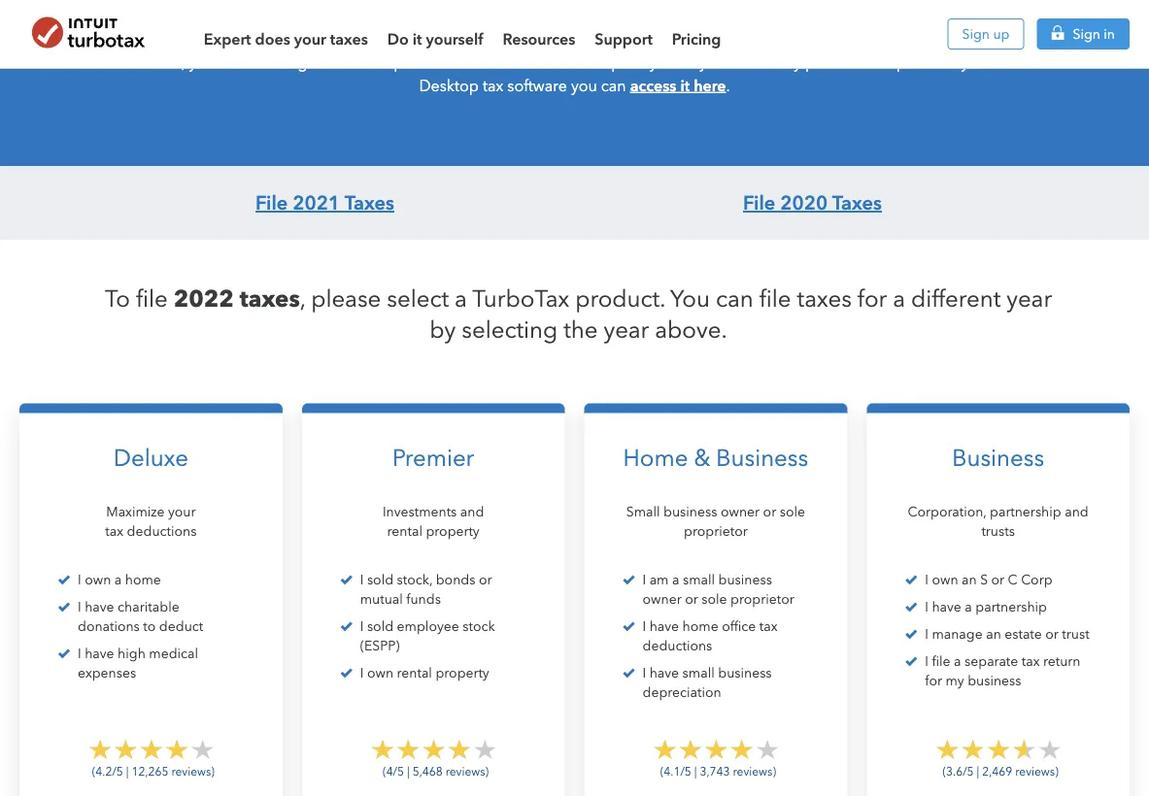 Task type: locate. For each thing, give the bounding box(es) containing it.
0 horizontal spatial taxes
[[345, 191, 394, 215]]

2020
[[781, 191, 828, 215]]

sole proprietor down home & business
[[684, 504, 805, 540]]

have inside i have charitable donations
[[85, 599, 114, 616]]

5 right 4
[[397, 765, 404, 779]]

for up you
[[576, 53, 595, 71]]

deductions up i have small
[[643, 638, 712, 654]]

5 for home & business
[[685, 765, 692, 779]]

rental down stock (espp)
[[397, 666, 432, 682]]

0 horizontal spatial owner
[[643, 592, 682, 608]]

the down does on the left top of page
[[262, 53, 284, 71]]

4 ( from the left
[[943, 765, 946, 779]]

your up right
[[294, 29, 326, 48]]

( left the '3,743'
[[660, 765, 664, 779]]

sign left up at the top of page
[[962, 26, 990, 42]]

| for premier
[[407, 765, 410, 779]]

1 horizontal spatial deductions
[[643, 638, 712, 654]]

( left 2,469
[[943, 765, 946, 779]]

0 vertical spatial for
[[576, 53, 595, 71]]

( for business
[[943, 765, 946, 779]]

and
[[460, 504, 484, 520], [1065, 504, 1089, 520]]

i inside i am a small business owner or
[[643, 572, 646, 588]]

0 horizontal spatial file
[[256, 191, 288, 215]]

turbotax down do
[[325, 53, 390, 71]]

0 vertical spatial an
[[962, 572, 977, 588]]

small right am
[[683, 572, 715, 588]]

1 ( from the left
[[92, 765, 96, 779]]

1 horizontal spatial for
[[858, 285, 887, 312]]

1 vertical spatial sold
[[367, 619, 394, 635]]

1 | from the left
[[126, 765, 129, 779]]

sign for sign in
[[1073, 26, 1101, 42]]

0 horizontal spatial turbotax
[[325, 53, 390, 71]]

1 vertical spatial small
[[683, 666, 715, 682]]

for left different
[[858, 285, 887, 312]]

turbotax up selecting
[[473, 285, 570, 312]]

have up donations
[[85, 599, 114, 616]]

1 horizontal spatial turbotax
[[473, 285, 570, 312]]

to deduct
[[143, 619, 203, 635]]

rental inside investments and rental property
[[387, 524, 423, 540]]

to down yourself at the top left
[[454, 53, 468, 71]]

property
[[426, 524, 480, 540], [436, 666, 489, 682]]

file for file 2020 taxes
[[743, 191, 776, 215]]

1 vertical spatial to
[[143, 619, 156, 635]]

1 reviews) from the left
[[171, 765, 215, 779]]

business down "office"
[[718, 666, 772, 682]]

2 small from the top
[[683, 666, 715, 682]]

1 horizontal spatial sign
[[1073, 26, 1101, 42]]

sold for stock,
[[367, 572, 394, 588]]

taxes
[[345, 191, 394, 215], [832, 191, 882, 215]]

a inside purchased a previous year's desktop tax software you can
[[884, 53, 893, 71]]

an
[[962, 572, 977, 588], [986, 627, 1002, 643]]

file left 2021
[[256, 191, 288, 215]]

purchased
[[806, 53, 881, 71]]

owner down am
[[643, 592, 682, 608]]

1 horizontal spatial it
[[681, 76, 690, 95]]

taxes
[[330, 29, 368, 48], [240, 284, 300, 312], [797, 285, 852, 312]]

3.6
[[946, 765, 963, 779]]

i for i file a separate tax return for
[[925, 654, 929, 670]]

0 vertical spatial the
[[262, 53, 284, 71]]

turbotax image
[[19, 17, 157, 48]]

reviews) for business
[[1016, 765, 1059, 779]]

business right the &
[[716, 444, 809, 472]]

1 horizontal spatial owner
[[721, 504, 760, 520]]

previous
[[897, 53, 958, 71]]

taxes for file 2021 taxes
[[345, 191, 394, 215]]

/ left the '3,743'
[[681, 765, 685, 779]]

0 vertical spatial partnership
[[990, 504, 1062, 520]]

0 vertical spatial your
[[294, 29, 326, 48]]

4 | from the left
[[977, 765, 980, 779]]

have for business
[[932, 599, 962, 616]]

tax
[[497, 53, 518, 71], [483, 76, 504, 95], [105, 524, 123, 540], [760, 619, 778, 635], [1022, 654, 1040, 670]]

reviews)
[[171, 765, 215, 779], [446, 765, 489, 779], [733, 765, 776, 779], [1016, 765, 1059, 779]]

and inside investments and rental property
[[460, 504, 484, 520]]

sign left "in"
[[1073, 26, 1101, 42]]

0 vertical spatial proprietor
[[684, 524, 748, 540]]

tax right "office"
[[760, 619, 778, 635]]

0 horizontal spatial your
[[168, 504, 196, 520]]

| left 12,265
[[126, 765, 129, 779]]

office
[[722, 619, 756, 635]]

have inside i have high medical expenses
[[85, 646, 114, 662]]

file 2021 taxes
[[256, 191, 394, 215]]

2 horizontal spatial taxes
[[797, 285, 852, 312]]

1 vertical spatial sole
[[702, 592, 727, 608]]

partnership inside corporation, partnership and trusts
[[990, 504, 1062, 520]]

sole up i have home office
[[702, 592, 727, 608]]

access it here link
[[630, 76, 726, 95]]

1 vertical spatial turbotax
[[473, 285, 570, 312]]

an up separate on the right
[[986, 627, 1002, 643]]

donations
[[78, 619, 140, 635]]

business down separate on the right
[[968, 673, 1022, 689]]

i for i am a small business owner or
[[643, 572, 646, 588]]

maximize your tax deductions
[[105, 504, 197, 540]]

0 horizontal spatial sole
[[702, 592, 727, 608]]

1 vertical spatial for
[[858, 285, 887, 312]]

1 vertical spatial your
[[168, 504, 196, 520]]

2 file from the left
[[743, 191, 776, 215]]

.
[[726, 76, 730, 95]]

2 vertical spatial for
[[925, 673, 942, 689]]

file left 2020
[[743, 191, 776, 215]]

0 vertical spatial deductions
[[127, 524, 197, 540]]

,
[[300, 285, 305, 312]]

/ left 12,265
[[112, 765, 116, 779]]

2 taxes from the left
[[832, 191, 882, 215]]

taxes left do
[[330, 29, 368, 48]]

3 | from the left
[[695, 765, 697, 779]]

0 vertical spatial owner
[[721, 504, 760, 520]]

0 vertical spatial to
[[454, 53, 468, 71]]

property down the investments
[[426, 524, 480, 540]]

reviews) for premier
[[446, 765, 489, 779]]

i inside i file a separate tax return for
[[925, 654, 929, 670]]

i inside i have high medical expenses
[[78, 646, 81, 662]]

i for i have home office
[[643, 619, 646, 635]]

selecting
[[462, 316, 558, 343]]

( left 12,265
[[92, 765, 96, 779]]

reviews) for deluxe
[[171, 765, 215, 779]]

0 vertical spatial property
[[426, 524, 480, 540]]

funds
[[406, 592, 441, 608]]

0 horizontal spatial business
[[716, 444, 809, 472]]

1 vertical spatial home
[[683, 619, 719, 635]]

medical
[[149, 646, 198, 662]]

2 and from the left
[[1065, 504, 1089, 520]]

i inside i have charitable donations
[[78, 599, 81, 616]]

sole down home & business
[[780, 504, 805, 520]]

deductions inside the maximize your tax deductions
[[127, 524, 197, 540]]

reviews) right the '3,743'
[[733, 765, 776, 779]]

deductions inside tax deductions
[[643, 638, 712, 654]]

0 horizontal spatial and
[[460, 504, 484, 520]]

tax down maximize
[[105, 524, 123, 540]]

| for deluxe
[[126, 765, 129, 779]]

property down the stock
[[436, 666, 489, 682]]

4 reviews) from the left
[[1016, 765, 1059, 779]]

1 horizontal spatial and
[[1065, 504, 1089, 520]]

tax up software
[[497, 53, 518, 71]]

taxes right 2021
[[345, 191, 394, 215]]

a up my
[[954, 654, 961, 670]]

0 horizontal spatial it
[[413, 29, 422, 48]]

( 4.2 / 5 | 12,265 reviews)
[[92, 765, 215, 779]]

0 vertical spatial home
[[125, 572, 161, 588]]

0 horizontal spatial deductions
[[127, 524, 197, 540]]

if
[[687, 53, 696, 71]]

0 horizontal spatial own
[[85, 572, 111, 588]]

or inside i am a small business owner or
[[685, 592, 698, 608]]

1 horizontal spatial business
[[952, 444, 1045, 472]]

/ for deluxe
[[112, 765, 116, 779]]

reviews) right 2,469
[[1016, 765, 1059, 779]]

trusts
[[982, 524, 1015, 540]]

4 5 from the left
[[967, 765, 974, 779]]

5 right 3.6
[[967, 765, 974, 779]]

proprietor up "office"
[[731, 592, 795, 608]]

it
[[413, 29, 422, 48], [681, 76, 690, 95]]

stock (espp)
[[360, 619, 495, 654]]

mutual
[[360, 592, 403, 608]]

1 horizontal spatial taxes
[[832, 191, 882, 215]]

1 horizontal spatial can
[[716, 285, 754, 312]]

1 horizontal spatial home
[[683, 619, 719, 635]]

a right am
[[672, 572, 680, 588]]

0 vertical spatial rental
[[387, 524, 423, 540]]

3 / from the left
[[681, 765, 685, 779]]

file inside i file a separate tax return for
[[932, 654, 951, 670]]

small up depreciation
[[683, 666, 715, 682]]

sold for employee
[[367, 619, 394, 635]]

business
[[664, 504, 717, 520], [719, 572, 772, 588], [718, 666, 772, 682], [968, 673, 1022, 689]]

here
[[694, 76, 726, 95]]

property inside investments and rental property
[[426, 524, 480, 540]]

tax down estate
[[1022, 654, 1040, 670]]

expert
[[204, 29, 251, 48]]

a left previous
[[884, 53, 893, 71]]

2 reviews) from the left
[[446, 765, 489, 779]]

resources link
[[503, 17, 575, 51]]

i own rental property
[[360, 666, 489, 682]]

/ for home & business
[[681, 765, 685, 779]]

have up depreciation
[[650, 666, 679, 682]]

have up manage
[[932, 599, 962, 616]]

home up charitable
[[125, 572, 161, 588]]

0 vertical spatial it
[[413, 29, 422, 48]]

3 5 from the left
[[685, 765, 692, 779]]

2 sign from the left
[[1073, 26, 1101, 42]]

3 ( from the left
[[660, 765, 664, 779]]

2021
[[293, 191, 340, 215]]

my business
[[946, 673, 1022, 689]]

or right bonds
[[479, 572, 492, 588]]

i sold stock, bonds or mutual funds
[[360, 572, 492, 608]]

sold up mutual
[[367, 572, 394, 588]]

0 vertical spatial can
[[601, 76, 626, 95]]

1 5 from the left
[[116, 765, 123, 779]]

2 horizontal spatial own
[[932, 572, 959, 588]]

0 horizontal spatial sign
[[962, 26, 990, 42]]

your
[[294, 29, 326, 48], [168, 504, 196, 520]]

5,468
[[413, 765, 443, 779]]

rental for investments
[[387, 524, 423, 540]]

or for i manage an estate or trust
[[1046, 627, 1059, 643]]

1 vertical spatial can
[[716, 285, 754, 312]]

owner down home & business
[[721, 504, 760, 520]]

business up corporation, partnership and trusts
[[952, 444, 1045, 472]]

have for home & business
[[650, 619, 679, 635]]

1 horizontal spatial taxes
[[330, 29, 368, 48]]

sold inside i sold stock, bonds or mutual funds
[[367, 572, 394, 588]]

/ left 2,469
[[963, 765, 967, 779]]

it down if
[[681, 76, 690, 95]]

or inside i sold stock, bonds or mutual funds
[[479, 572, 492, 588]]

2 ( from the left
[[383, 765, 386, 779]]

or right s
[[992, 572, 1005, 588]]

file down yourself at the top left
[[472, 53, 493, 71]]

for
[[576, 53, 595, 71], [858, 285, 887, 312], [925, 673, 942, 689]]

access it here .
[[630, 76, 730, 95]]

sole proprietor up "office"
[[702, 592, 795, 608]]

5 right '4.2' at the left bottom of the page
[[116, 765, 123, 779]]

1 vertical spatial owner
[[643, 592, 682, 608]]

tax inside tax deductions
[[760, 619, 778, 635]]

partnership down c
[[976, 599, 1047, 616]]

owner
[[721, 504, 760, 520], [643, 592, 682, 608]]

1 vertical spatial property
[[436, 666, 489, 682]]

1 / from the left
[[112, 765, 116, 779]]

pricing
[[672, 29, 721, 48]]

3 reviews) from the left
[[733, 765, 776, 779]]

file for file 2021 taxes
[[256, 191, 288, 215]]

have down am
[[650, 619, 679, 635]]

own for business
[[932, 572, 959, 588]]

business up "office"
[[719, 572, 772, 588]]

i for i sold employee
[[360, 619, 364, 635]]

0 vertical spatial sole proprietor
[[684, 504, 805, 540]]

2 5 from the left
[[397, 765, 404, 779]]

it right do
[[413, 29, 422, 48]]

a left the prior on the right of page
[[599, 53, 607, 71]]

0 vertical spatial sole
[[780, 504, 805, 520]]

own down (espp)
[[367, 666, 394, 682]]

| right 4
[[407, 765, 410, 779]]

1 vertical spatial an
[[986, 627, 1002, 643]]

4
[[386, 765, 393, 779]]

0 horizontal spatial taxes
[[240, 284, 300, 312]]

do it yourself
[[387, 29, 483, 48]]

5
[[116, 765, 123, 779], [397, 765, 404, 779], [685, 765, 692, 779], [967, 765, 974, 779]]

the
[[262, 53, 284, 71], [564, 316, 598, 343]]

4 / from the left
[[963, 765, 967, 779]]

an for estate
[[986, 627, 1002, 643]]

0 horizontal spatial the
[[262, 53, 284, 71]]

product.
[[575, 285, 665, 312]]

file
[[472, 53, 493, 71], [136, 285, 168, 312], [760, 285, 791, 312], [932, 654, 951, 670]]

the inside to file 2022 taxes , please select a turbotax product. you can file taxes for a different year by selecting the year above.
[[564, 316, 598, 343]]

partnership up the "trusts" at the bottom right
[[990, 504, 1062, 520]]

the down product.
[[564, 316, 598, 343]]

( 3.6 / 5 | 2,469 reviews)
[[943, 765, 1059, 779]]

1 vertical spatial partnership
[[976, 599, 1047, 616]]

i for i have charitable donations
[[78, 599, 81, 616]]

rental down the investments
[[387, 524, 423, 540]]

i have high medical expenses
[[78, 646, 198, 682]]

proprietor down small business owner or
[[684, 524, 748, 540]]

i for i have a partnership
[[925, 599, 929, 616]]

an for s
[[962, 572, 977, 588]]

can down the prior on the right of page
[[601, 76, 626, 95]]

expenses
[[78, 666, 136, 682]]

sole
[[780, 504, 805, 520], [702, 592, 727, 608]]

taxes down 'file 2020 taxes'
[[797, 285, 852, 312]]

4.2
[[96, 765, 112, 779]]

a up i have charitable donations
[[114, 572, 122, 588]]

resources
[[503, 29, 575, 48]]

1 sold from the top
[[367, 572, 394, 588]]

or
[[763, 504, 776, 520], [479, 572, 492, 588], [992, 572, 1005, 588], [685, 592, 698, 608], [1046, 627, 1059, 643]]

sold up (espp)
[[367, 619, 394, 635]]

own up donations
[[85, 572, 111, 588]]

turbotax
[[325, 53, 390, 71], [473, 285, 570, 312]]

0 vertical spatial small
[[683, 572, 715, 588]]

for left my
[[925, 673, 942, 689]]

1 horizontal spatial file
[[743, 191, 776, 215]]

have
[[85, 599, 114, 616], [932, 599, 962, 616], [650, 619, 679, 635], [85, 646, 114, 662], [650, 666, 679, 682]]

deductions
[[127, 524, 197, 540], [643, 638, 712, 654]]

| left 2,469
[[977, 765, 980, 779]]

your right maximize
[[168, 504, 196, 520]]

your inside the maximize your tax deductions
[[168, 504, 196, 520]]

purchased a previous year's desktop tax software you can
[[419, 53, 1002, 95]]

deluxe
[[114, 444, 188, 472]]

0 vertical spatial turbotax
[[325, 53, 390, 71]]

i manage an estate or trust
[[925, 627, 1090, 643]]

i inside i sold stock, bonds or mutual funds
[[360, 572, 364, 588]]

1 vertical spatial the
[[564, 316, 598, 343]]

reviews) right 5,468
[[446, 765, 489, 779]]

or up i have home office
[[685, 592, 698, 608]]

0 horizontal spatial home
[[125, 572, 161, 588]]

5 right 4.1
[[685, 765, 692, 779]]

deductions down maximize
[[127, 524, 197, 540]]

1 vertical spatial rental
[[397, 666, 432, 682]]

1 vertical spatial deductions
[[643, 638, 712, 654]]

sold
[[367, 572, 394, 588], [367, 619, 394, 635]]

(
[[92, 765, 96, 779], [383, 765, 386, 779], [660, 765, 664, 779], [943, 765, 946, 779]]

| left the '3,743'
[[695, 765, 697, 779]]

( left 5,468
[[383, 765, 386, 779]]

or left trust
[[1046, 627, 1059, 643]]

business right 'small'
[[664, 504, 717, 520]]

2 | from the left
[[407, 765, 410, 779]]

i for i manage an estate or trust
[[925, 627, 929, 643]]

have up expenses
[[85, 646, 114, 662]]

a left different
[[893, 285, 906, 312]]

1 vertical spatial it
[[681, 76, 690, 95]]

1 horizontal spatial the
[[564, 316, 598, 343]]

2 horizontal spatial for
[[925, 673, 942, 689]]

a inside i file a separate tax return for
[[954, 654, 961, 670]]

an left s
[[962, 572, 977, 588]]

up
[[993, 26, 1010, 42]]

taxes for 2022
[[240, 284, 300, 312]]

0 horizontal spatial an
[[962, 572, 977, 588]]

1 horizontal spatial an
[[986, 627, 1002, 643]]

tax deductions
[[643, 619, 778, 654]]

proprietor
[[684, 524, 748, 540], [731, 592, 795, 608]]

/ left 5,468
[[393, 765, 397, 779]]

can right you
[[716, 285, 754, 312]]

reviews) right 12,265
[[171, 765, 215, 779]]

tax down the "here, you'll find the right turbotax product to file tax returns for a prior year. if you've already"
[[483, 76, 504, 95]]

1 taxes from the left
[[345, 191, 394, 215]]

1 small from the top
[[683, 572, 715, 588]]

it for do
[[413, 29, 422, 48]]

taxes right 2022
[[240, 284, 300, 312]]

taxes right 2020
[[832, 191, 882, 215]]

1 file from the left
[[256, 191, 288, 215]]

tax inside i file a separate tax return for
[[1022, 654, 1040, 670]]

1 and from the left
[[460, 504, 484, 520]]

i for i have small
[[643, 666, 646, 682]]

5 for business
[[967, 765, 974, 779]]

2 sold from the top
[[367, 619, 394, 635]]

trust
[[1062, 627, 1090, 643]]

0 vertical spatial sold
[[367, 572, 394, 588]]

owner inside i am a small business owner or
[[643, 592, 682, 608]]

1 horizontal spatial your
[[294, 29, 326, 48]]

small
[[683, 572, 715, 588], [683, 666, 715, 682]]

1 sign from the left
[[962, 26, 990, 42]]

0 horizontal spatial can
[[601, 76, 626, 95]]

file right you
[[760, 285, 791, 312]]

i file a separate tax return for
[[925, 654, 1081, 689]]

business inside business depreciation
[[718, 666, 772, 682]]

2 / from the left
[[393, 765, 397, 779]]

property for investments and rental property
[[426, 524, 480, 540]]



Task type: describe. For each thing, give the bounding box(es) containing it.
charitable
[[118, 599, 179, 616]]

taxes for your
[[330, 29, 368, 48]]

tax inside the maximize your tax deductions
[[105, 524, 123, 540]]

maximize
[[106, 504, 165, 520]]

sign for sign up
[[962, 26, 990, 42]]

business inside i am a small business owner or
[[719, 572, 772, 588]]

select
[[387, 285, 449, 312]]

&
[[694, 444, 711, 472]]

expert does your taxes link
[[204, 17, 368, 51]]

1 horizontal spatial sole
[[780, 504, 805, 520]]

sign in link
[[1037, 18, 1130, 50]]

to
[[105, 285, 130, 312]]

small business owner or
[[626, 504, 780, 520]]

does
[[255, 29, 290, 48]]

tax inside purchased a previous year's desktop tax software you can
[[483, 76, 504, 95]]

or down home & business
[[763, 504, 776, 520]]

software
[[507, 76, 567, 95]]

sign up link
[[948, 18, 1025, 50]]

i have a partnership
[[925, 599, 1047, 616]]

i am a small business owner or
[[643, 572, 772, 608]]

i own an s or c corp
[[925, 572, 1053, 588]]

0 horizontal spatial for
[[576, 53, 595, 71]]

you'll
[[189, 53, 226, 71]]

stock,
[[397, 572, 433, 588]]

deduct
[[159, 619, 203, 635]]

different
[[911, 285, 1001, 312]]

0 horizontal spatial to
[[143, 619, 156, 635]]

manage
[[932, 627, 983, 643]]

file right to
[[136, 285, 168, 312]]

( for deluxe
[[92, 765, 96, 779]]

small
[[626, 504, 660, 520]]

investments
[[383, 504, 457, 520]]

i have small
[[643, 666, 718, 682]]

i sold employee
[[360, 619, 463, 635]]

1 horizontal spatial to
[[454, 53, 468, 71]]

sign up
[[962, 26, 1010, 42]]

already
[[750, 53, 802, 71]]

home & business
[[623, 444, 809, 472]]

my
[[946, 673, 964, 689]]

( for premier
[[383, 765, 386, 779]]

returns
[[522, 53, 572, 71]]

turbotax inside to file 2022 taxes , please select a turbotax product. you can file taxes for a different year by selecting the year above.
[[473, 285, 570, 312]]

have for deluxe
[[85, 599, 114, 616]]

4.1
[[664, 765, 681, 779]]

12,265
[[132, 765, 168, 779]]

business depreciation
[[643, 666, 772, 701]]

a up manage
[[965, 599, 972, 616]]

i for i own rental property
[[360, 666, 364, 682]]

c
[[1008, 572, 1018, 588]]

1 vertical spatial sole proprietor
[[702, 592, 795, 608]]

for inside to file 2022 taxes , please select a turbotax product. you can file taxes for a different year by selecting the year above.
[[858, 285, 887, 312]]

s
[[980, 572, 988, 588]]

i for i sold stock, bonds or mutual funds
[[360, 572, 364, 588]]

file 2020 taxes
[[743, 191, 882, 215]]

find
[[230, 53, 258, 71]]

product
[[394, 53, 450, 71]]

it for access
[[681, 76, 690, 95]]

rental for i
[[397, 666, 432, 682]]

yourself
[[426, 29, 483, 48]]

in
[[1104, 26, 1115, 42]]

pricing link
[[672, 17, 721, 51]]

/ for premier
[[393, 765, 397, 779]]

and inside corporation, partnership and trusts
[[1065, 504, 1089, 520]]

a up by
[[455, 285, 467, 312]]

by
[[430, 316, 456, 343]]

2 business from the left
[[952, 444, 1045, 472]]

reviews) for home & business
[[733, 765, 776, 779]]

you
[[571, 76, 597, 95]]

own for deluxe
[[85, 572, 111, 588]]

| for home & business
[[695, 765, 697, 779]]

expert does your taxes
[[204, 29, 368, 48]]

1 business from the left
[[716, 444, 809, 472]]

access
[[630, 76, 677, 95]]

please
[[311, 285, 381, 312]]

property for i own rental property
[[436, 666, 489, 682]]

3,743
[[700, 765, 730, 779]]

can inside purchased a previous year's desktop tax software you can
[[601, 76, 626, 95]]

high
[[118, 646, 146, 662]]

5 for premier
[[397, 765, 404, 779]]

( for home & business
[[660, 765, 664, 779]]

(espp)
[[360, 638, 400, 654]]

year above.
[[604, 316, 727, 343]]

right
[[288, 53, 322, 71]]

i have charitable donations
[[78, 599, 179, 635]]

1 horizontal spatial own
[[367, 666, 394, 682]]

small inside i am a small business owner or
[[683, 572, 715, 588]]

a inside i am a small business owner or
[[672, 572, 680, 588]]

i own a home
[[78, 572, 161, 588]]

file 2021 taxes link
[[256, 191, 394, 215]]

support link
[[595, 17, 653, 51]]

separate
[[965, 654, 1019, 670]]

| for business
[[977, 765, 980, 779]]

file 2020 taxes link
[[743, 191, 882, 215]]

here, you'll find the right turbotax product to file tax returns for a prior year. if you've already
[[147, 53, 802, 71]]

premier
[[393, 444, 474, 472]]

year.
[[650, 53, 683, 71]]

home
[[623, 444, 688, 472]]

stock
[[463, 619, 495, 635]]

i for i have high medical expenses
[[78, 646, 81, 662]]

do
[[387, 29, 409, 48]]

2,469
[[983, 765, 1013, 779]]

for inside i file a separate tax return for
[[925, 673, 942, 689]]

/ for business
[[963, 765, 967, 779]]

sign in
[[1073, 26, 1115, 42]]

can inside to file 2022 taxes , please select a turbotax product. you can file taxes for a different year by selecting the year above.
[[716, 285, 754, 312]]

estate
[[1005, 627, 1042, 643]]

do it yourself link
[[387, 17, 483, 51]]

am
[[650, 572, 669, 588]]

prior
[[611, 53, 646, 71]]

you've
[[700, 53, 746, 71]]

i have home office
[[643, 619, 760, 635]]

taxes for file 2020 taxes
[[832, 191, 882, 215]]

2022
[[174, 284, 234, 312]]

bonds
[[436, 572, 476, 588]]

5 for deluxe
[[116, 765, 123, 779]]

or for i sold stock, bonds or mutual funds
[[479, 572, 492, 588]]

i for i own an s or c corp
[[925, 572, 929, 588]]

i for i own a home
[[78, 572, 81, 588]]

desktop
[[419, 76, 479, 95]]

investments and rental property
[[383, 504, 484, 540]]

here,
[[147, 53, 185, 71]]

1 vertical spatial proprietor
[[731, 592, 795, 608]]

year
[[1007, 285, 1052, 312]]

support
[[595, 29, 653, 48]]

corporation,
[[908, 504, 987, 520]]

or for i own an s or c corp
[[992, 572, 1005, 588]]



Task type: vqa. For each thing, say whether or not it's contained in the screenshot.
wonder
no



